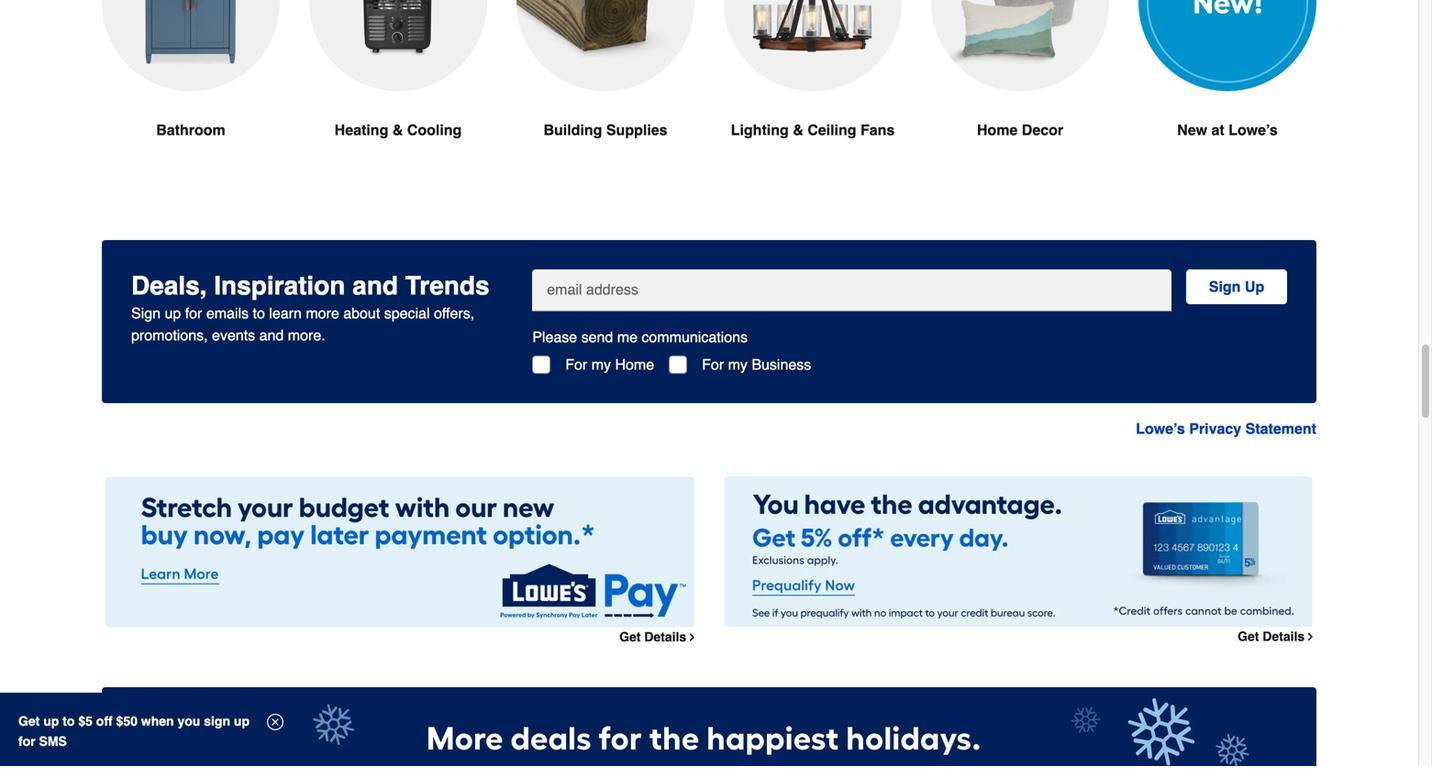 Task type: describe. For each thing, give the bounding box(es) containing it.
chevron right image for you have the advantage. 5 percent off every day. exclusions apply. image
[[1305, 631, 1316, 643]]

lighting
[[731, 121, 789, 138]]

heating & cooling
[[335, 121, 462, 138]]

special
[[384, 305, 430, 322]]

for inside deals, inspiration and trends sign up for emails to learn more about special offers, promotions, events and more.
[[185, 305, 202, 322]]

lighting & ceiling fans
[[731, 121, 895, 138]]

events
[[212, 327, 255, 344]]

more
[[306, 305, 339, 322]]

home decor link
[[931, 0, 1109, 185]]

for inside "get up to $5 off $50 when you sign up for sms"
[[18, 735, 35, 749]]

up inside deals, inspiration and trends sign up for emails to learn more about special offers, promotions, events and more.
[[165, 305, 181, 322]]

you
[[177, 715, 200, 729]]

building
[[543, 121, 602, 138]]

you have the advantage. 5 percent off every day. exclusions apply. image
[[724, 477, 1313, 627]]

details for you have the advantage. 5 percent off every day. exclusions apply. image chevron right image
[[1263, 630, 1305, 645]]

1 horizontal spatial and
[[352, 271, 398, 301]]

lowe's privacy statement link
[[1136, 421, 1316, 437]]

for my home
[[565, 356, 654, 373]]

a blue 2-door bathroom vanity with a white top, gold faucet and gold hardware. image
[[102, 0, 280, 91]]

2 horizontal spatial up
[[234, 715, 250, 729]]

sign up button
[[1186, 270, 1287, 304]]

deals, inspiration and trends sign up for emails to learn more about special offers, promotions, events and more.
[[131, 271, 489, 344]]

new at lowe's
[[1177, 121, 1278, 138]]

for my business
[[702, 356, 811, 373]]

1 vertical spatial lowe's
[[1136, 421, 1185, 437]]

for for for my business
[[702, 356, 724, 373]]

privacy
[[1189, 421, 1241, 437]]

lowe's privacy statement
[[1136, 421, 1316, 437]]

my for home
[[591, 356, 611, 373]]

sms
[[39, 735, 67, 749]]

more.
[[288, 327, 325, 344]]

sign up
[[1209, 278, 1264, 295]]

more deals for the happiest holidays. image
[[102, 688, 1316, 767]]

please
[[532, 329, 577, 346]]

supplies
[[606, 121, 667, 138]]

ceiling
[[807, 121, 856, 138]]

sign inside deals, inspiration and trends sign up for emails to learn more about special offers, promotions, events and more.
[[131, 305, 161, 322]]

cooling
[[407, 121, 462, 138]]

deals,
[[131, 271, 207, 301]]

about
[[343, 305, 380, 322]]

learn
[[269, 305, 302, 322]]

sign
[[204, 715, 230, 729]]

business
[[752, 356, 811, 373]]

send
[[581, 329, 613, 346]]

bathroom
[[156, 121, 225, 138]]

promotions,
[[131, 327, 208, 344]]

up
[[1245, 278, 1264, 295]]

offers,
[[434, 305, 474, 322]]

statement
[[1245, 421, 1316, 437]]

new at lowe's link
[[1138, 0, 1316, 185]]

building supplies
[[543, 121, 667, 138]]

get for "lowe's pay. stretch your budget with our new buy now, pay later payment option." image's get details button
[[619, 630, 641, 645]]

details for "lowe's pay. stretch your budget with our new buy now, pay later payment option." image's chevron right image
[[644, 630, 686, 645]]



Task type: locate. For each thing, give the bounding box(es) containing it.
& for heating
[[392, 121, 403, 138]]

1 horizontal spatial my
[[728, 356, 748, 373]]

get details button
[[1238, 630, 1316, 645], [619, 630, 698, 645]]

sign up the promotions, on the top left of page
[[131, 305, 161, 322]]

off
[[96, 715, 113, 729]]

1 horizontal spatial get details button
[[1238, 630, 1316, 645]]

decor
[[1022, 121, 1063, 138]]

1 vertical spatial sign
[[131, 305, 161, 322]]

1 vertical spatial and
[[259, 327, 284, 344]]

0 horizontal spatial home
[[615, 356, 654, 373]]

1 vertical spatial home
[[615, 356, 654, 373]]

for down communications
[[702, 356, 724, 373]]

1 my from the left
[[591, 356, 611, 373]]

& for lighting
[[793, 121, 803, 138]]

0 horizontal spatial get
[[18, 715, 40, 729]]

sign
[[1209, 278, 1241, 295], [131, 305, 161, 322]]

sign left up in the top right of the page
[[1209, 278, 1241, 295]]

a gray fabric storage basket with a white liner and a taupe, blue and green lumbar pillow. image
[[931, 0, 1109, 91]]

0 horizontal spatial get details button
[[619, 630, 698, 645]]

lowe's left privacy
[[1136, 421, 1185, 437]]

home decor
[[977, 121, 1063, 138]]

home
[[977, 121, 1018, 138], [615, 356, 654, 373]]

for for for my home
[[565, 356, 587, 373]]

new
[[1177, 121, 1207, 138]]

get inside "get up to $5 off $50 when you sign up for sms"
[[18, 715, 40, 729]]

for left sms
[[18, 735, 35, 749]]

get details button for "lowe's pay. stretch your budget with our new buy now, pay later payment option." image
[[619, 630, 698, 645]]

& inside "link"
[[392, 121, 403, 138]]

1 horizontal spatial for
[[185, 305, 202, 322]]

0 vertical spatial to
[[253, 305, 265, 322]]

1 horizontal spatial details
[[1263, 630, 1305, 645]]

1 horizontal spatial home
[[977, 121, 1018, 138]]

0 horizontal spatial and
[[259, 327, 284, 344]]

up up the promotions, on the top left of page
[[165, 305, 181, 322]]

& right heating
[[392, 121, 403, 138]]

2 my from the left
[[728, 356, 748, 373]]

a 5-light black metal and wood chandelier. image
[[724, 0, 902, 91]]

and
[[352, 271, 398, 301], [259, 327, 284, 344]]

for
[[565, 356, 587, 373], [702, 356, 724, 373]]

0 vertical spatial and
[[352, 271, 398, 301]]

up right "sign"
[[234, 715, 250, 729]]

bathroom link
[[102, 0, 280, 185]]

an end section of a four-by-four pressure treated post. image
[[516, 0, 694, 91]]

0 vertical spatial sign
[[1209, 278, 1241, 295]]

chevron right image
[[1305, 631, 1316, 643], [686, 632, 698, 644]]

0 horizontal spatial lowe's
[[1136, 421, 1185, 437]]

get for get details button corresponding to you have the advantage. 5 percent off every day. exclusions apply. image
[[1238, 630, 1259, 645]]

0 horizontal spatial &
[[392, 121, 403, 138]]

details
[[1263, 630, 1305, 645], [644, 630, 686, 645]]

up
[[165, 305, 181, 322], [43, 715, 59, 729], [234, 715, 250, 729]]

fans
[[860, 121, 895, 138]]

get details for you have the advantage. 5 percent off every day. exclusions apply. image chevron right image
[[1238, 630, 1305, 645]]

1 horizontal spatial sign
[[1209, 278, 1241, 295]]

for up the promotions, on the top left of page
[[185, 305, 202, 322]]

a black indoor utility heater with a thermostat. image
[[309, 0, 487, 91]]

inspiration
[[214, 271, 345, 301]]

chevron right image for "lowe's pay. stretch your budget with our new buy now, pay later payment option." image
[[686, 632, 698, 644]]

home down 'please send me communications'
[[615, 356, 654, 373]]

1 horizontal spatial up
[[165, 305, 181, 322]]

up up sms
[[43, 715, 59, 729]]

0 vertical spatial lowe's
[[1229, 121, 1278, 138]]

lowe's pay. stretch your budget with our new buy now, pay later payment option. image
[[105, 477, 694, 628]]

get details button for you have the advantage. 5 percent off every day. exclusions apply. image
[[1238, 630, 1316, 645]]

0 horizontal spatial sign
[[131, 305, 161, 322]]

lowe's
[[1229, 121, 1278, 138], [1136, 421, 1185, 437]]

lighting & ceiling fans link
[[724, 0, 902, 185]]

get details
[[1238, 630, 1305, 645], [619, 630, 686, 645]]

1 vertical spatial for
[[18, 735, 35, 749]]

at
[[1211, 121, 1224, 138]]

1 & from the left
[[392, 121, 403, 138]]

communications
[[642, 329, 748, 346]]

and up about
[[352, 271, 398, 301]]

1 vertical spatial to
[[63, 715, 75, 729]]

when
[[141, 715, 174, 729]]

$50
[[116, 715, 138, 729]]

get
[[1238, 630, 1259, 645], [619, 630, 641, 645], [18, 715, 40, 729]]

and down learn
[[259, 327, 284, 344]]

2 for from the left
[[702, 356, 724, 373]]

1 chevron right image from the left
[[1305, 631, 1316, 643]]

for
[[185, 305, 202, 322], [18, 735, 35, 749]]

building supplies link
[[516, 0, 694, 185]]

heating
[[335, 121, 388, 138]]

& left "ceiling"
[[793, 121, 803, 138]]

1 horizontal spatial get
[[619, 630, 641, 645]]

2 chevron right image from the left
[[686, 632, 698, 644]]

1 for from the left
[[565, 356, 587, 373]]

0 vertical spatial for
[[185, 305, 202, 322]]

0 horizontal spatial get details
[[619, 630, 686, 645]]

my
[[591, 356, 611, 373], [728, 356, 748, 373]]

sign inside button
[[1209, 278, 1241, 295]]

0 horizontal spatial up
[[43, 715, 59, 729]]

lowe's right at
[[1229, 121, 1278, 138]]

2 & from the left
[[793, 121, 803, 138]]

0 horizontal spatial my
[[591, 356, 611, 373]]

0 horizontal spatial chevron right image
[[686, 632, 698, 644]]

0 horizontal spatial details
[[644, 630, 686, 645]]

get up to $5 off $50 when you sign up for sms
[[18, 715, 250, 749]]

my left business
[[728, 356, 748, 373]]

$5
[[78, 715, 93, 729]]

please send me communications
[[532, 329, 748, 346]]

my down send
[[591, 356, 611, 373]]

heating & cooling link
[[309, 0, 487, 185]]

to inside "get up to $5 off $50 when you sign up for sms"
[[63, 715, 75, 729]]

0 vertical spatial home
[[977, 121, 1018, 138]]

2 horizontal spatial get
[[1238, 630, 1259, 645]]

to
[[253, 305, 265, 322], [63, 715, 75, 729]]

to left learn
[[253, 305, 265, 322]]

my for business
[[728, 356, 748, 373]]

&
[[392, 121, 403, 138], [793, 121, 803, 138]]

1 horizontal spatial for
[[702, 356, 724, 373]]

emails
[[206, 305, 249, 322]]

0 horizontal spatial to
[[63, 715, 75, 729]]

emailAddress text field
[[540, 270, 1164, 301]]

1 horizontal spatial get details
[[1238, 630, 1305, 645]]

1 horizontal spatial chevron right image
[[1305, 631, 1316, 643]]

to inside deals, inspiration and trends sign up for emails to learn more about special offers, promotions, events and more.
[[253, 305, 265, 322]]

to left the $5
[[63, 715, 75, 729]]

1 horizontal spatial &
[[793, 121, 803, 138]]

for down send
[[565, 356, 587, 373]]

me
[[617, 329, 638, 346]]

1 horizontal spatial lowe's
[[1229, 121, 1278, 138]]

0 horizontal spatial for
[[18, 735, 35, 749]]

get details for "lowe's pay. stretch your budget with our new buy now, pay later payment option." image's chevron right image
[[619, 630, 686, 645]]

1 horizontal spatial to
[[253, 305, 265, 322]]

home left 'decor'
[[977, 121, 1018, 138]]

new. image
[[1138, 0, 1316, 91]]

trends
[[405, 271, 489, 301]]

0 horizontal spatial for
[[565, 356, 587, 373]]



Task type: vqa. For each thing, say whether or not it's contained in the screenshot.
the rightmost Lowe's
yes



